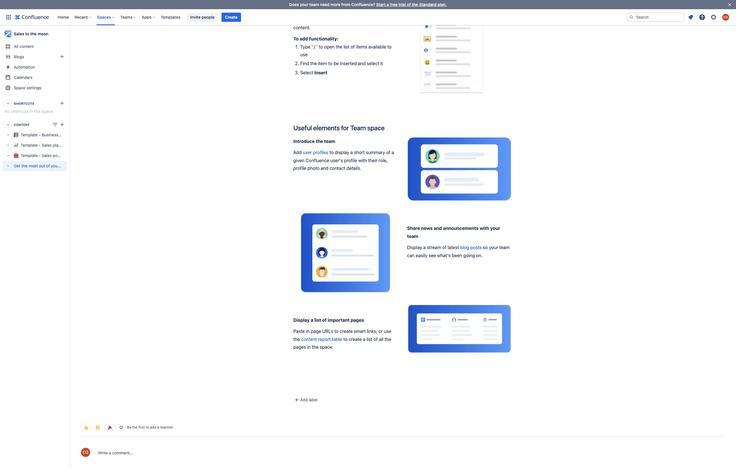 Task type: locate. For each thing, give the bounding box(es) containing it.
template up the 'template - sales portal' link
[[21, 143, 38, 148]]

list up page
[[315, 318, 321, 323]]

summary
[[366, 150, 385, 155]]

team down portal
[[60, 164, 69, 169]]

team
[[310, 2, 319, 7], [324, 139, 335, 144], [60, 164, 69, 169], [407, 234, 419, 239], [500, 245, 510, 250]]

1 vertical spatial in
[[306, 329, 310, 334]]

0 horizontal spatial confluence
[[306, 158, 329, 163]]

team down share
[[407, 234, 419, 239]]

of down from
[[341, 9, 345, 14]]

the right the get
[[22, 164, 28, 169]]

add right first
[[150, 426, 156, 430]]

template - business review
[[21, 133, 71, 138]]

in left page
[[306, 329, 310, 334]]

shortcuts
[[14, 102, 34, 105]]

confluence?
[[352, 2, 375, 7]]

pages down paste
[[293, 345, 306, 350]]

the inside extend the capabilities of your confluence pages by  adding extra functionality or including dynamic content.
[[309, 9, 316, 14]]

0 vertical spatial content
[[20, 44, 34, 49]]

start
[[376, 2, 386, 7]]

1 horizontal spatial pages
[[351, 318, 364, 323]]

0 vertical spatial or
[[354, 17, 359, 22]]

display for display a list of important pages
[[293, 318, 310, 323]]

display a stream of latest blog posts
[[407, 245, 482, 250]]

2 vertical spatial pages
[[293, 345, 306, 350]]

1 vertical spatial use
[[384, 329, 392, 334]]

to inside "link"
[[25, 31, 29, 36]]

1 horizontal spatial '
[[317, 44, 318, 49]]

1 vertical spatial pages
[[351, 318, 364, 323]]

1 vertical spatial with
[[480, 226, 489, 231]]

1 vertical spatial list
[[315, 318, 321, 323]]

0 vertical spatial sales
[[14, 31, 24, 36]]

it
[[381, 61, 383, 66]]

so
[[483, 245, 488, 250]]

the right find
[[310, 61, 317, 66]]

inserted
[[340, 61, 357, 66]]

business
[[42, 133, 58, 138]]

1 horizontal spatial use
[[384, 329, 392, 334]]

2 vertical spatial template
[[21, 153, 38, 158]]

0 vertical spatial display
[[407, 245, 422, 250]]

team right the so
[[500, 245, 510, 250]]

list down links,
[[367, 337, 373, 342]]

in left this
[[30, 109, 33, 114]]

banner containing home
[[0, 9, 736, 25]]

profile down given
[[293, 166, 306, 171]]

:tada: image
[[108, 426, 112, 430]]

to up the "all content"
[[25, 31, 29, 36]]

space
[[42, 109, 53, 114], [367, 124, 385, 132], [71, 164, 82, 169]]

0 vertical spatial template
[[21, 133, 38, 138]]

1 horizontal spatial and
[[358, 61, 366, 66]]

display a list of important pages
[[293, 318, 364, 323]]

1 vertical spatial space
[[367, 124, 385, 132]]

the
[[412, 2, 418, 7], [309, 9, 316, 14], [30, 31, 37, 36], [336, 44, 343, 49], [310, 61, 317, 66], [316, 139, 323, 144], [22, 164, 28, 169], [293, 337, 300, 342], [385, 337, 391, 342], [312, 345, 319, 350], [132, 426, 138, 430]]

1 horizontal spatial or
[[379, 329, 383, 334]]

1 horizontal spatial with
[[480, 226, 489, 231]]

2 horizontal spatial list
[[367, 337, 373, 342]]

the right trial
[[412, 2, 418, 7]]

2 template from the top
[[21, 143, 38, 148]]

1 horizontal spatial space
[[71, 164, 82, 169]]

0 horizontal spatial display
[[293, 318, 310, 323]]

confluence image
[[15, 14, 49, 21], [15, 14, 49, 21]]

item
[[318, 61, 327, 66]]

or inside paste in page urls to create smart links, or use the
[[379, 329, 383, 334]]

2 vertical spatial in
[[307, 345, 311, 350]]

of right "out"
[[46, 164, 50, 169]]

tree containing template - business review
[[2, 130, 82, 171]]

pages inside extend the capabilities of your confluence pages by  adding extra functionality or including dynamic content.
[[382, 9, 394, 14]]

user
[[303, 150, 312, 155]]

add left label
[[300, 398, 308, 403]]

2 horizontal spatial and
[[434, 226, 442, 231]]

0 horizontal spatial content
[[20, 44, 34, 49]]

2 horizontal spatial pages
[[382, 9, 394, 14]]

to right table
[[344, 337, 348, 342]]

or inside extend the capabilities of your confluence pages by  adding extra functionality or including dynamic content.
[[354, 17, 359, 22]]

a
[[387, 2, 389, 7], [351, 150, 353, 155], [392, 150, 394, 155], [423, 245, 426, 250], [311, 318, 313, 323], [363, 337, 365, 342], [157, 426, 159, 430], [109, 451, 111, 456]]

news
[[421, 226, 433, 231]]

user profiles link
[[303, 150, 328, 155]]

1 vertical spatial and
[[321, 166, 329, 171]]

a left reaction
[[157, 426, 159, 430]]

- up template - sales portal
[[39, 143, 41, 148]]

moon
[[38, 31, 48, 36]]

create inside to create a list of all the pages in the space.
[[349, 337, 362, 342]]

add right to
[[300, 36, 308, 41]]

1 - from the top
[[39, 133, 41, 138]]

team down elements at the top of page
[[324, 139, 335, 144]]

the right all
[[385, 337, 391, 342]]

1 vertical spatial display
[[293, 318, 310, 323]]

standard
[[419, 2, 437, 7]]

create a page image
[[59, 121, 66, 128]]

of left all
[[374, 337, 378, 342]]

1 vertical spatial sales
[[42, 143, 52, 148]]

what's
[[437, 253, 451, 258]]

1 vertical spatial content
[[301, 337, 317, 342]]

to up table
[[335, 329, 339, 334]]

to inside to create a list of all the pages in the space.
[[344, 337, 348, 342]]

template for template - business review
[[21, 133, 38, 138]]

0 horizontal spatial use
[[300, 52, 308, 57]]

0 horizontal spatial '
[[312, 44, 313, 49]]

add
[[300, 36, 308, 41], [150, 426, 156, 430]]

the down paste
[[293, 337, 300, 342]]

tree
[[2, 130, 82, 171]]

shortcuts button
[[2, 98, 67, 109]]

content button
[[2, 120, 67, 130]]

and right photo
[[321, 166, 329, 171]]

the inside the type ' / ' to open the list of items available to use
[[336, 44, 343, 49]]

the left moon
[[30, 31, 37, 36]]

profile
[[344, 158, 357, 163], [293, 166, 306, 171]]

0 vertical spatial in
[[30, 109, 33, 114]]

type ' / ' to open the list of items available to use
[[300, 44, 393, 57]]

of left items
[[351, 44, 355, 49]]

1 horizontal spatial display
[[407, 245, 422, 250]]

content down page
[[301, 337, 317, 342]]

1 vertical spatial profile
[[293, 166, 306, 171]]

recent
[[75, 15, 88, 19]]

display
[[407, 245, 422, 250], [293, 318, 310, 323]]

the down content report table link on the bottom left
[[312, 345, 319, 350]]

display up can
[[407, 245, 422, 250]]

capabilities
[[317, 9, 340, 14]]

with inside to display a short summary of a given confluence user's profile with their role, profile photo and contact details.
[[358, 158, 367, 163]]

template up most
[[21, 153, 38, 158]]

display up paste
[[293, 318, 310, 323]]

1 vertical spatial or
[[379, 329, 383, 334]]

from
[[342, 2, 350, 7]]

to left be at the top left of the page
[[328, 61, 333, 66]]

in inside to create a list of all the pages in the space.
[[307, 345, 311, 350]]

2 vertical spatial sales
[[42, 153, 52, 158]]

global element
[[3, 9, 626, 25]]

display for display a stream of latest blog posts
[[407, 245, 422, 250]]

or
[[354, 17, 359, 22], [379, 329, 383, 334]]

to
[[25, 31, 29, 36], [319, 44, 323, 49], [388, 44, 392, 49], [328, 61, 333, 66], [330, 150, 334, 155], [335, 329, 339, 334], [344, 337, 348, 342], [146, 426, 149, 430]]

to inside paste in page urls to create smart links, or use the
[[335, 329, 339, 334]]

templates
[[161, 15, 180, 19]]

0 vertical spatial pages
[[382, 9, 394, 14]]

to up user's
[[330, 150, 334, 155]]

of inside the type ' / ' to open the list of items available to use
[[351, 44, 355, 49]]

0 vertical spatial and
[[358, 61, 366, 66]]

comment…
[[112, 451, 133, 456]]

add up given
[[293, 150, 302, 155]]

3 template from the top
[[21, 153, 38, 158]]

0 vertical spatial create
[[340, 329, 353, 334]]

1 vertical spatial create
[[349, 337, 362, 342]]

with up the so
[[480, 226, 489, 231]]

0 vertical spatial space
[[42, 109, 53, 114]]

create down smart
[[349, 337, 362, 342]]

list left items
[[344, 44, 350, 49]]

useful elements for team space
[[293, 124, 385, 132]]

0 horizontal spatial with
[[358, 158, 367, 163]]

:thumbsup: image
[[84, 426, 88, 430]]

- for review
[[39, 133, 41, 138]]

recent button
[[73, 13, 94, 22]]

- up "out"
[[39, 153, 41, 158]]

team left need
[[310, 2, 319, 7]]

2 vertical spatial space
[[71, 164, 82, 169]]

confluence inside to display a short summary of a given confluence user's profile with their role, profile photo and contact details.
[[306, 158, 329, 163]]

get the most out of your team space
[[14, 164, 82, 169]]

space for useful elements for team space
[[367, 124, 385, 132]]

of up urls at the bottom of page
[[322, 318, 327, 323]]

user's
[[331, 158, 343, 163]]

sales down template - business review at the top left of the page
[[42, 143, 52, 148]]

' left /
[[312, 44, 313, 49]]

latest
[[448, 245, 459, 250]]

sales up all
[[14, 31, 24, 36]]

0 vertical spatial use
[[300, 52, 308, 57]]

of right trial
[[407, 2, 411, 7]]

content right all
[[20, 44, 34, 49]]

pages up dynamic
[[382, 9, 394, 14]]

team for introduce the team
[[324, 139, 335, 144]]

3 - from the top
[[39, 153, 41, 158]]

in
[[30, 109, 33, 114], [306, 329, 310, 334], [307, 345, 311, 350]]

a inside to create a list of all the pages in the space.
[[363, 337, 365, 342]]

to display a short summary of a given confluence user's profile with their role, profile photo and contact details.
[[293, 150, 395, 171]]

a right write
[[109, 451, 111, 456]]

1 ' from the left
[[312, 44, 313, 49]]

template - sales planning link
[[2, 140, 69, 151]]

the right open
[[336, 44, 343, 49]]

confluence down does your team need more from confluence? start a free trial of the standard plan. at the top of page
[[357, 9, 380, 14]]

sales inside "link"
[[14, 31, 24, 36]]

create inside paste in page urls to create smart links, or use the
[[340, 329, 353, 334]]

1 template from the top
[[21, 133, 38, 138]]

collapse sidebar image
[[63, 28, 75, 40]]

add for add user profiles
[[293, 150, 302, 155]]

0 vertical spatial add
[[300, 36, 308, 41]]

share news and announcements with your team
[[407, 226, 501, 239]]

people
[[202, 15, 215, 19]]

use down type
[[300, 52, 308, 57]]

share
[[407, 226, 420, 231]]

display
[[335, 150, 349, 155]]

in down content report table link on the bottom left
[[307, 345, 311, 350]]

templates link
[[159, 13, 182, 22]]

0 horizontal spatial or
[[354, 17, 359, 22]]

space inside tree
[[71, 164, 82, 169]]

1 vertical spatial template
[[21, 143, 38, 148]]

use right links,
[[384, 329, 392, 334]]

create up table
[[340, 329, 353, 334]]

2 vertical spatial and
[[434, 226, 442, 231]]

banner
[[0, 9, 736, 25]]

1 vertical spatial add
[[300, 398, 308, 403]]

- left business
[[39, 133, 41, 138]]

1 vertical spatial -
[[39, 143, 41, 148]]

template down content dropdown button
[[21, 133, 38, 138]]

spaces button
[[95, 13, 117, 22]]

:thumbsup: image
[[84, 426, 88, 430]]

details.
[[347, 166, 361, 171]]

use
[[300, 52, 308, 57], [384, 329, 392, 334]]

your inside get the most out of your team space link
[[51, 164, 59, 169]]

2 vertical spatial -
[[39, 153, 41, 158]]

and inside to display a short summary of a given confluence user's profile with their role, profile photo and contact details.
[[321, 166, 329, 171]]

extend
[[293, 9, 308, 14]]

be the first to add a reaction
[[127, 426, 173, 430]]

:clap: image
[[96, 426, 100, 430], [96, 426, 100, 430]]

0 vertical spatial confluence
[[357, 9, 380, 14]]

been
[[452, 253, 462, 258]]

the up profiles
[[316, 139, 323, 144]]

2 horizontal spatial space
[[367, 124, 385, 132]]

help icon image
[[699, 14, 706, 21]]

0 horizontal spatial pages
[[293, 345, 306, 350]]

list inside the type ' / ' to open the list of items available to use
[[344, 44, 350, 49]]

template for template - sales portal
[[21, 153, 38, 158]]

1 horizontal spatial profile
[[344, 158, 357, 163]]

easily
[[416, 253, 428, 258]]

teams
[[120, 15, 133, 19]]

' right /
[[317, 44, 318, 49]]

and inside share news and announcements with your team
[[434, 226, 442, 231]]

to inside to display a short summary of a given confluence user's profile with their role, profile photo and contact details.
[[330, 150, 334, 155]]

invite people
[[190, 15, 215, 19]]

profile up details.
[[344, 158, 357, 163]]

1 vertical spatial confluence
[[306, 158, 329, 163]]

no
[[5, 109, 10, 114]]

dynamic
[[380, 17, 397, 22]]

of up role,
[[386, 150, 391, 155]]

content report table link
[[301, 337, 342, 342]]

1 horizontal spatial confluence
[[357, 9, 380, 14]]

sales up get the most out of your team space
[[42, 153, 52, 158]]

0 vertical spatial with
[[358, 158, 367, 163]]

0 vertical spatial -
[[39, 133, 41, 138]]

1 horizontal spatial list
[[344, 44, 350, 49]]

change view image
[[52, 121, 59, 128]]

planning
[[53, 143, 69, 148]]

or up all
[[379, 329, 383, 334]]

0 horizontal spatial and
[[321, 166, 329, 171]]

a down smart
[[363, 337, 365, 342]]

content
[[20, 44, 34, 49], [301, 337, 317, 342]]

create
[[340, 329, 353, 334], [349, 337, 362, 342]]

sales
[[14, 31, 24, 36], [42, 143, 52, 148], [42, 153, 52, 158]]

need
[[320, 2, 330, 7]]

and right news
[[434, 226, 442, 231]]

0 horizontal spatial profile
[[293, 166, 306, 171]]

'
[[312, 44, 313, 49], [317, 44, 318, 49]]

extra
[[316, 17, 327, 22]]

0 horizontal spatial space
[[42, 109, 53, 114]]

2 vertical spatial list
[[367, 337, 373, 342]]

pages up smart
[[351, 318, 364, 323]]

0 vertical spatial add
[[293, 150, 302, 155]]

content.
[[293, 25, 311, 30]]

the up adding
[[309, 9, 316, 14]]

0 vertical spatial list
[[344, 44, 350, 49]]

the inside tree
[[22, 164, 28, 169]]

to
[[293, 36, 299, 41]]

posts
[[471, 245, 482, 250]]

with down short
[[358, 158, 367, 163]]

home
[[58, 15, 69, 19]]

team inside so your team can easily see what's been going on.
[[500, 245, 510, 250]]

or left including
[[354, 17, 359, 22]]

1 vertical spatial add
[[150, 426, 156, 430]]

profiles
[[313, 150, 328, 155]]

confluence down user profiles link
[[306, 158, 329, 163]]

in inside space element
[[30, 109, 33, 114]]

space element
[[0, 25, 82, 470]]

2 - from the top
[[39, 143, 41, 148]]

and left select
[[358, 61, 366, 66]]



Task type: describe. For each thing, give the bounding box(es) containing it.
out
[[39, 164, 45, 169]]

contact
[[330, 166, 345, 171]]

create
[[225, 15, 238, 19]]

teams button
[[119, 13, 138, 22]]

add reaction image
[[119, 426, 124, 430]]

space
[[14, 85, 25, 90]]

label
[[309, 398, 318, 403]]

template - sales portal
[[21, 153, 64, 158]]

/
[[314, 44, 315, 49]]

useful
[[293, 124, 312, 132]]

with inside share news and announcements with your team
[[480, 226, 489, 231]]

available
[[369, 44, 386, 49]]

add for add label
[[300, 398, 308, 403]]

of inside to create a list of all the pages in the space.
[[374, 337, 378, 342]]

home link
[[56, 13, 71, 22]]

the inside "link"
[[30, 31, 37, 36]]

your inside so your team can easily see what's been going on.
[[489, 245, 498, 250]]

a up "easily"
[[423, 245, 426, 250]]

for
[[341, 124, 349, 132]]

calendars link
[[2, 72, 67, 83]]

all content link
[[2, 41, 67, 52]]

blog
[[460, 245, 469, 250]]

tree inside space element
[[2, 130, 82, 171]]

your profile and preferences image
[[723, 14, 730, 21]]

your inside share news and announcements with your team
[[490, 226, 500, 231]]

table
[[332, 337, 342, 342]]

invite people button
[[187, 13, 218, 22]]

functionality:
[[309, 36, 339, 41]]

write a comment… button
[[95, 448, 725, 459]]

create a blog image
[[59, 53, 66, 60]]

team for does your team need more from confluence? start a free trial of the standard plan.
[[310, 2, 319, 7]]

so your team can easily see what's been going on.
[[407, 245, 511, 258]]

add label
[[300, 398, 318, 403]]

their
[[368, 158, 378, 163]]

all
[[14, 44, 18, 49]]

of inside to display a short summary of a given confluence user's profile with their role, profile photo and contact details.
[[386, 150, 391, 155]]

plan.
[[438, 2, 447, 7]]

1 horizontal spatial content
[[301, 337, 317, 342]]

template - sales portal link
[[2, 151, 67, 161]]

does
[[289, 2, 299, 7]]

notification icon image
[[688, 14, 694, 21]]

to right first
[[146, 426, 149, 430]]

important
[[328, 318, 350, 323]]

use inside paste in page urls to create smart links, or use the
[[384, 329, 392, 334]]

in inside paste in page urls to create smart links, or use the
[[306, 329, 310, 334]]

team for so your team can easily see what's been going on.
[[500, 245, 510, 250]]

- for planning
[[39, 143, 41, 148]]

calendars
[[14, 75, 32, 80]]

report
[[318, 337, 331, 342]]

settings icon image
[[711, 14, 717, 21]]

the inside paste in page urls to create smart links, or use the
[[293, 337, 300, 342]]

0 horizontal spatial add
[[150, 426, 156, 430]]

0 vertical spatial profile
[[344, 158, 357, 163]]

role,
[[379, 158, 388, 163]]

get the most out of your team space link
[[2, 161, 82, 171]]

select
[[300, 70, 313, 75]]

a left short
[[351, 150, 353, 155]]

sales for template - sales portal
[[42, 153, 52, 158]]

going
[[464, 253, 475, 258]]

a left free
[[387, 2, 389, 7]]

Add label text field
[[293, 397, 337, 403]]

automation link
[[2, 62, 67, 72]]

elements
[[313, 124, 340, 132]]

search image
[[630, 15, 634, 19]]

of inside tree
[[46, 164, 50, 169]]

team inside space element
[[60, 164, 69, 169]]

:tada: image
[[108, 426, 112, 430]]

a inside write a comment… button
[[109, 451, 111, 456]]

announcements
[[443, 226, 479, 231]]

paste in page urls to create smart links, or use the
[[293, 329, 393, 342]]

this
[[34, 109, 41, 114]]

pages inside to create a list of all the pages in the space.
[[293, 345, 306, 350]]

copy image
[[384, 124, 391, 131]]

automation
[[14, 65, 35, 70]]

create link
[[222, 13, 241, 22]]

appswitcher icon image
[[5, 14, 12, 21]]

blog posts link
[[460, 245, 482, 250]]

write
[[98, 451, 108, 456]]

apps button
[[140, 13, 157, 22]]

get
[[14, 164, 20, 169]]

to right /
[[319, 44, 323, 49]]

portal
[[53, 153, 64, 158]]

page
[[311, 329, 321, 334]]

use inside the type ' / ' to open the list of items available to use
[[300, 52, 308, 57]]

template - sales planning
[[21, 143, 69, 148]]

to add functionality:
[[293, 36, 339, 41]]

confluence inside extend the capabilities of your confluence pages by  adding extra functionality or including dynamic content.
[[357, 9, 380, 14]]

links,
[[367, 329, 378, 334]]

adding
[[301, 17, 315, 22]]

sales to the moon
[[14, 31, 48, 36]]

content inside space element
[[20, 44, 34, 49]]

given
[[293, 158, 305, 163]]

insert
[[315, 70, 328, 75]]

introduce
[[293, 139, 315, 144]]

blogs
[[14, 54, 24, 59]]

see
[[429, 253, 436, 258]]

extend the capabilities of your confluence pages by  adding extra functionality or including dynamic content.
[[293, 9, 398, 30]]

your inside extend the capabilities of your confluence pages by  adding extra functionality or including dynamic content.
[[346, 9, 356, 14]]

all
[[379, 337, 384, 342]]

of inside extend the capabilities of your confluence pages by  adding extra functionality or including dynamic content.
[[341, 9, 345, 14]]

team inside share news and announcements with your team
[[407, 234, 419, 239]]

photo
[[308, 166, 320, 171]]

template - business review link
[[2, 130, 71, 140]]

apps
[[142, 15, 152, 19]]

of up what's
[[443, 245, 447, 250]]

review
[[59, 133, 71, 138]]

team
[[350, 124, 366, 132]]

all content
[[14, 44, 34, 49]]

0 horizontal spatial list
[[315, 318, 321, 323]]

no shortcuts in this space
[[5, 109, 53, 114]]

write a comment…
[[98, 451, 133, 456]]

space settings
[[14, 85, 41, 90]]

- for portal
[[39, 153, 41, 158]]

the right the be
[[132, 426, 138, 430]]

a right summary
[[392, 150, 394, 155]]

shortcuts
[[11, 109, 29, 114]]

template for template - sales planning
[[21, 143, 38, 148]]

list inside to create a list of all the pages in the space.
[[367, 337, 373, 342]]

Search field
[[627, 13, 685, 22]]

to right the available at the right
[[388, 44, 392, 49]]

start a free trial of the standard plan. link
[[376, 2, 447, 7]]

close image
[[727, 1, 734, 8]]

space.
[[320, 345, 334, 350]]

urls
[[322, 329, 333, 334]]

sales to the moon link
[[2, 28, 67, 40]]

sales for template - sales planning
[[42, 143, 52, 148]]

find
[[300, 61, 309, 66]]

open
[[324, 44, 335, 49]]

christina overa image
[[81, 448, 90, 457]]

1 horizontal spatial add
[[300, 36, 308, 41]]

space for no shortcuts in this space
[[42, 109, 53, 114]]

a up page
[[311, 318, 313, 323]]

2 ' from the left
[[317, 44, 318, 49]]

to create a list of all the pages in the space.
[[293, 337, 393, 350]]

space settings link
[[2, 83, 67, 93]]

introduce the team
[[293, 139, 335, 144]]

add shortcut image
[[59, 100, 66, 107]]



Task type: vqa. For each thing, say whether or not it's contained in the screenshot.
User icon: Christina Overa
no



